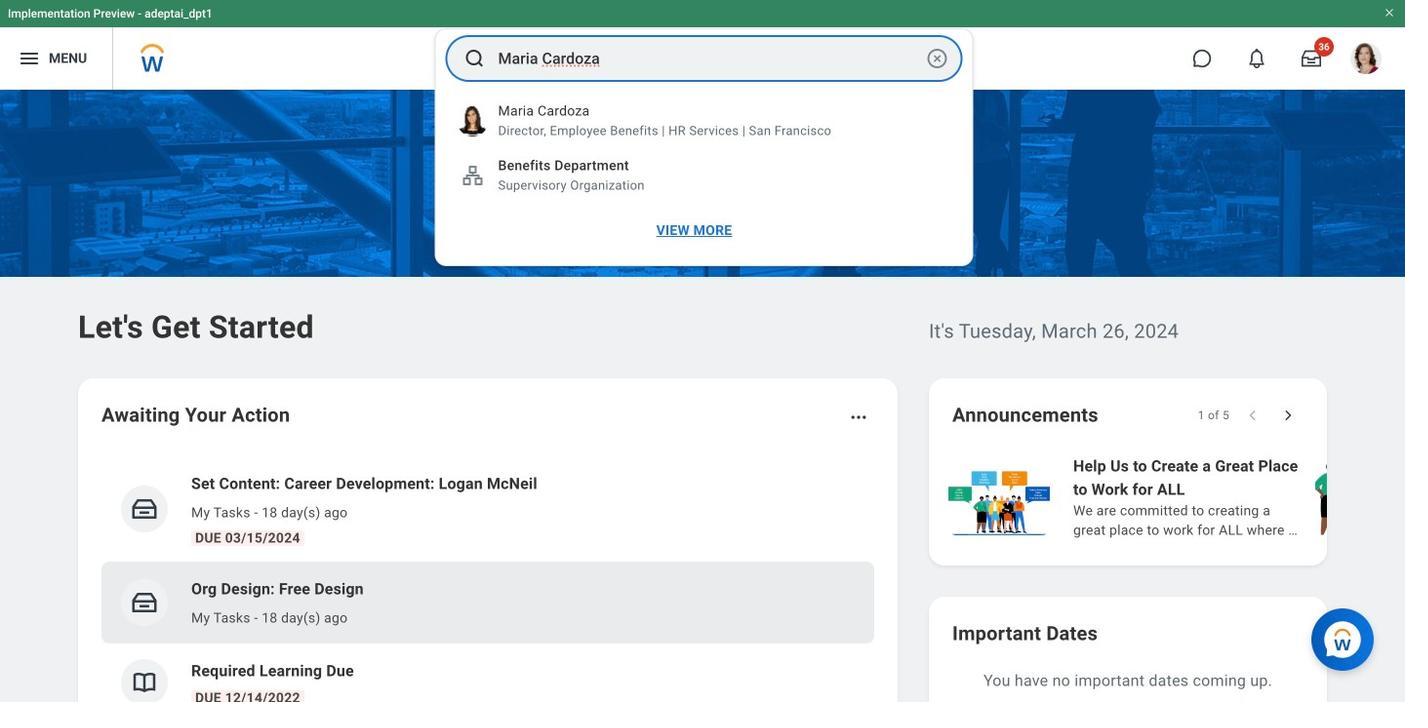 Task type: locate. For each thing, give the bounding box(es) containing it.
2 inbox image from the top
[[130, 588, 159, 618]]

list item
[[101, 562, 874, 644]]

inbox image
[[130, 495, 159, 524], [130, 588, 159, 618]]

status
[[1198, 408, 1229, 423]]

0 vertical spatial inbox image
[[130, 495, 159, 524]]

list
[[945, 453, 1405, 543], [101, 457, 874, 703]]

search image
[[463, 47, 486, 70]]

x circle image
[[925, 47, 949, 70]]

None search field
[[435, 28, 973, 266]]

suggested results list box
[[436, 94, 972, 254]]

justify image
[[18, 47, 41, 70]]

1 vertical spatial inbox image
[[130, 588, 159, 618]]

banner
[[0, 0, 1405, 90]]

main content
[[0, 90, 1405, 703]]



Task type: describe. For each thing, give the bounding box(es) containing it.
view team image
[[461, 164, 484, 187]]

1 horizontal spatial list
[[945, 453, 1405, 543]]

close environment banner image
[[1384, 7, 1395, 19]]

1 inbox image from the top
[[130, 495, 159, 524]]

Search Workday  search field
[[498, 37, 922, 80]]

book open image
[[130, 668, 159, 698]]

notifications large image
[[1247, 49, 1267, 68]]

chevron left small image
[[1243, 406, 1263, 425]]

inbox large image
[[1302, 49, 1321, 68]]

profile logan mcneil image
[[1350, 43, 1382, 78]]

0 horizontal spatial list
[[101, 457, 874, 703]]

chevron right small image
[[1278, 406, 1298, 425]]



Task type: vqa. For each thing, say whether or not it's contained in the screenshot.
view team 'image'
yes



